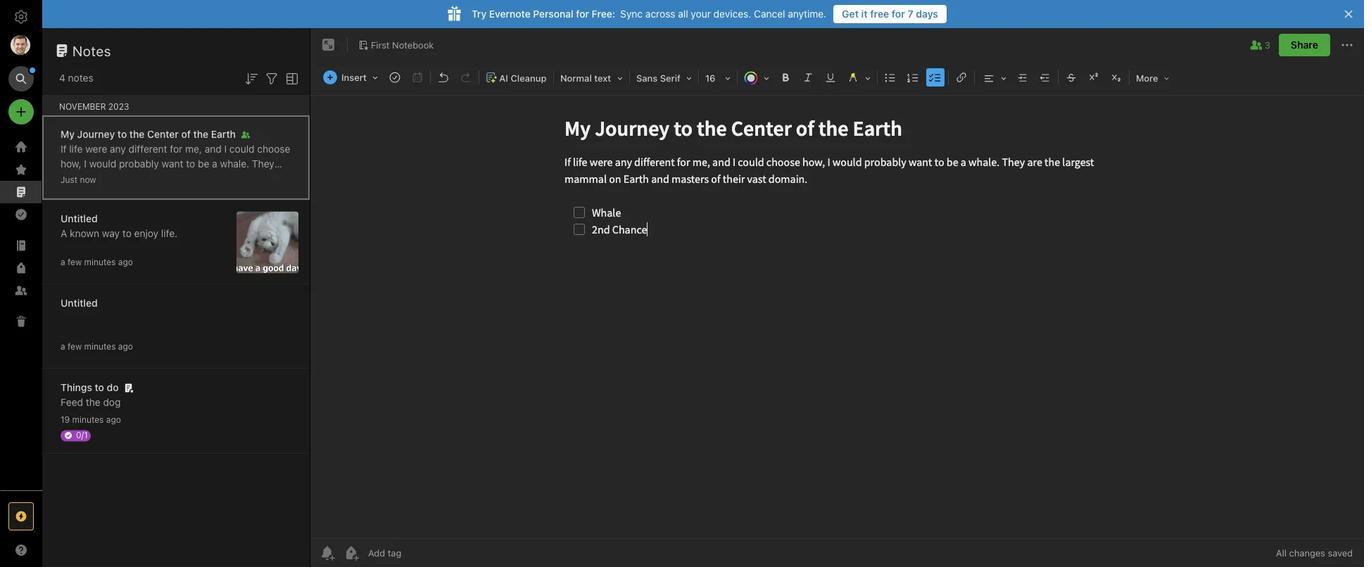 Task type: describe. For each thing, give the bounding box(es) containing it.
if life were any different for me, and i could choose how, i would probably want to be a whale. they are the largest mammal on earth and masters of their vast d...
[[61, 143, 290, 199]]

across
[[646, 8, 676, 20]]

share button
[[1280, 34, 1331, 56]]

days
[[916, 8, 939, 20]]

cleanup
[[511, 73, 547, 83]]

2023
[[108, 101, 129, 111]]

how,
[[61, 158, 81, 170]]

settings image
[[13, 8, 30, 25]]

d...
[[105, 188, 120, 199]]

do
[[107, 382, 119, 394]]

first
[[371, 40, 390, 50]]

my journey to the center of the earth
[[61, 129, 236, 140]]

2 vertical spatial minutes
[[72, 415, 104, 425]]

for for 7
[[892, 8, 906, 20]]

way
[[102, 228, 120, 239]]

0 vertical spatial and
[[205, 143, 222, 155]]

sans serif
[[637, 73, 681, 83]]

sync
[[621, 8, 643, 20]]

feed
[[61, 397, 83, 408]]

normal text
[[561, 73, 611, 83]]

of inside if life were any different for me, and i could choose how, i would probably want to be a whale. they are the largest mammal on earth and masters of their vast d...
[[269, 173, 278, 185]]

1 few from the top
[[68, 257, 82, 267]]

my
[[61, 129, 75, 140]]

strikethrough image
[[1062, 68, 1082, 87]]

anytime.
[[788, 8, 827, 20]]

share
[[1292, 39, 1319, 51]]

bold image
[[776, 68, 796, 87]]

0 vertical spatial minutes
[[84, 257, 116, 267]]

enjoy
[[134, 228, 159, 239]]

1 vertical spatial i
[[84, 158, 87, 170]]

home image
[[13, 139, 30, 156]]

masters
[[230, 173, 267, 185]]

normal
[[561, 73, 592, 83]]

upgrade image
[[13, 508, 30, 525]]

add filters image
[[263, 70, 280, 87]]

free
[[871, 8, 890, 20]]

more actions image
[[1340, 37, 1356, 54]]

to up any on the top left
[[118, 129, 127, 140]]

just
[[61, 175, 78, 185]]

Account field
[[0, 31, 42, 59]]

0 vertical spatial i
[[224, 143, 227, 155]]

earth inside if life were any different for me, and i could choose how, i would probably want to be a whale. they are the largest mammal on earth and masters of their vast d...
[[184, 173, 208, 185]]

be
[[198, 158, 209, 170]]

for for free:
[[576, 8, 589, 20]]

Add tag field
[[367, 548, 473, 560]]

expand note image
[[320, 37, 337, 54]]

whale.
[[220, 158, 249, 170]]

the up different
[[130, 129, 145, 140]]

life
[[69, 143, 83, 155]]

2 vertical spatial ago
[[106, 415, 121, 425]]

all
[[678, 8, 689, 20]]

it
[[862, 8, 868, 20]]

feed the dog
[[61, 397, 121, 408]]

changes
[[1290, 548, 1326, 559]]

to left do
[[95, 382, 104, 394]]

are
[[61, 173, 75, 185]]

serif
[[660, 73, 681, 83]]

get
[[842, 8, 859, 20]]

the down things to do
[[86, 397, 100, 408]]

untitled a known way to enjoy life.
[[61, 213, 178, 239]]

the up me,
[[193, 129, 209, 140]]

insert
[[342, 72, 367, 83]]

more
[[1137, 73, 1159, 83]]

bulleted list image
[[881, 68, 901, 87]]

task image
[[385, 68, 405, 87]]

for inside if life were any different for me, and i could choose how, i would probably want to be a whale. they are the largest mammal on earth and masters of their vast d...
[[170, 143, 183, 155]]

note window element
[[311, 28, 1365, 568]]

1 vertical spatial ago
[[118, 342, 133, 352]]

1 vertical spatial a
[[61, 257, 65, 267]]

2 few from the top
[[68, 342, 82, 352]]

thumbnail image
[[237, 212, 299, 274]]

dog
[[103, 397, 121, 408]]

click to expand image
[[36, 542, 47, 558]]

any
[[110, 143, 126, 155]]

probably
[[119, 158, 159, 170]]

get it free for 7 days
[[842, 8, 939, 20]]

saved
[[1329, 548, 1354, 559]]

superscript image
[[1085, 68, 1104, 87]]

center
[[147, 129, 179, 140]]

2 a few minutes ago from the top
[[61, 342, 133, 352]]

italic image
[[799, 68, 818, 87]]

would
[[89, 158, 116, 170]]

Sort options field
[[243, 69, 260, 87]]

1 a few minutes ago from the top
[[61, 257, 133, 267]]

3
[[1265, 40, 1271, 50]]

16
[[706, 73, 716, 83]]

Heading level field
[[556, 68, 628, 88]]

me,
[[185, 143, 202, 155]]

19
[[61, 415, 70, 425]]

7
[[908, 8, 914, 20]]

they
[[252, 158, 275, 170]]

different
[[129, 143, 167, 155]]

Font family field
[[632, 68, 697, 88]]

sans
[[637, 73, 658, 83]]

notebook
[[392, 40, 434, 50]]

things to do
[[61, 382, 119, 394]]



Task type: vqa. For each thing, say whether or not it's contained in the screenshot.
Expand Tags image at the left bottom of page
no



Task type: locate. For each thing, give the bounding box(es) containing it.
things
[[61, 382, 92, 394]]

try evernote personal for free: sync across all your devices. cancel anytime.
[[472, 8, 827, 20]]

Font size field
[[701, 68, 736, 88]]

1 horizontal spatial i
[[224, 143, 227, 155]]

0 horizontal spatial earth
[[184, 173, 208, 185]]

could
[[230, 143, 255, 155]]

for inside button
[[892, 8, 906, 20]]

minutes down the way
[[84, 257, 116, 267]]

1 horizontal spatial of
[[269, 173, 278, 185]]

try
[[472, 8, 487, 20]]

and down whale.
[[211, 173, 228, 185]]

largest
[[95, 173, 126, 185]]

november 2023
[[59, 101, 129, 111]]

0 vertical spatial a
[[212, 158, 217, 170]]

mammal
[[129, 173, 167, 185]]

devices.
[[714, 8, 752, 20]]

ai cleanup
[[500, 73, 547, 83]]

notes
[[68, 72, 93, 84]]

few down known
[[68, 257, 82, 267]]

a down the a
[[61, 257, 65, 267]]

for up the want on the top left of the page
[[170, 143, 183, 155]]

and
[[205, 143, 222, 155], [211, 173, 228, 185]]

untitled for untitled
[[61, 298, 98, 309]]

account image
[[11, 35, 30, 55]]

for left free:
[[576, 8, 589, 20]]

1 vertical spatial a few minutes ago
[[61, 342, 133, 352]]

i right how,
[[84, 158, 87, 170]]

0 vertical spatial of
[[181, 129, 191, 140]]

insert link image
[[952, 68, 972, 87]]

More actions field
[[1340, 34, 1356, 56]]

untitled for untitled a known way to enjoy life.
[[61, 213, 98, 225]]

add tag image
[[343, 545, 360, 562]]

add a reminder image
[[319, 545, 336, 562]]

WHAT'S NEW field
[[0, 539, 42, 562]]

of
[[181, 129, 191, 140], [269, 173, 278, 185]]

untitled
[[61, 213, 98, 225], [61, 298, 98, 309]]

to
[[118, 129, 127, 140], [186, 158, 195, 170], [122, 228, 132, 239], [95, 382, 104, 394]]

0/1
[[76, 431, 88, 441]]

to left the 'be'
[[186, 158, 195, 170]]

ago
[[118, 257, 133, 267], [118, 342, 133, 352], [106, 415, 121, 425]]

1 horizontal spatial for
[[576, 8, 589, 20]]

free:
[[592, 8, 616, 20]]

earth up the could
[[211, 129, 236, 140]]

ai cleanup button
[[481, 68, 552, 88]]

i
[[224, 143, 227, 155], [84, 158, 87, 170]]

0 vertical spatial untitled
[[61, 213, 98, 225]]

More field
[[1132, 68, 1175, 88]]

19 minutes ago
[[61, 415, 121, 425]]

numbered list image
[[904, 68, 923, 87]]

1 vertical spatial minutes
[[84, 342, 116, 352]]

vast
[[84, 188, 103, 199]]

checklist image
[[926, 68, 946, 87]]

a up things
[[61, 342, 65, 352]]

Add filters field
[[263, 69, 280, 87]]

ai
[[500, 73, 508, 83]]

i left the could
[[224, 143, 227, 155]]

their
[[61, 188, 81, 199]]

0 vertical spatial a few minutes ago
[[61, 257, 133, 267]]

3 button
[[1249, 37, 1271, 54]]

now
[[80, 175, 96, 185]]

1 vertical spatial untitled
[[61, 298, 98, 309]]

0 vertical spatial earth
[[211, 129, 236, 140]]

underline image
[[821, 68, 841, 87]]

earth
[[211, 129, 236, 140], [184, 173, 208, 185]]

1 vertical spatial few
[[68, 342, 82, 352]]

of down they
[[269, 173, 278, 185]]

the
[[130, 129, 145, 140], [193, 129, 209, 140], [78, 173, 92, 185], [86, 397, 100, 408]]

1 vertical spatial of
[[269, 173, 278, 185]]

the inside if life were any different for me, and i could choose how, i would probably want to be a whale. they are the largest mammal on earth and masters of their vast d...
[[78, 173, 92, 185]]

minutes up things to do
[[84, 342, 116, 352]]

a inside if life were any different for me, and i could choose how, i would probably want to be a whale. they are the largest mammal on earth and masters of their vast d...
[[212, 158, 217, 170]]

known
[[70, 228, 99, 239]]

2 vertical spatial a
[[61, 342, 65, 352]]

undo image
[[434, 68, 454, 87]]

journey
[[77, 129, 115, 140]]

Alignment field
[[977, 68, 1012, 88]]

first notebook button
[[354, 35, 439, 55]]

first notebook
[[371, 40, 434, 50]]

1 untitled from the top
[[61, 213, 98, 225]]

of up me,
[[181, 129, 191, 140]]

indent image
[[1013, 68, 1033, 87]]

life.
[[161, 228, 178, 239]]

and up the 'be'
[[205, 143, 222, 155]]

if
[[61, 143, 67, 155]]

few up things
[[68, 342, 82, 352]]

2 untitled from the top
[[61, 298, 98, 309]]

0 horizontal spatial i
[[84, 158, 87, 170]]

cancel
[[754, 8, 786, 20]]

for left 7
[[892, 8, 906, 20]]

all
[[1277, 548, 1287, 559]]

notes
[[73, 42, 111, 59]]

Note Editor text field
[[311, 96, 1365, 539]]

to inside if life were any different for me, and i could choose how, i would probably want to be a whale. they are the largest mammal on earth and masters of their vast d...
[[186, 158, 195, 170]]

just now
[[61, 175, 96, 185]]

a few minutes ago down known
[[61, 257, 133, 267]]

Highlight field
[[842, 68, 876, 88]]

text
[[595, 73, 611, 83]]

untitled down known
[[61, 298, 98, 309]]

on
[[170, 173, 181, 185]]

4
[[59, 72, 65, 84]]

0 vertical spatial few
[[68, 257, 82, 267]]

View options field
[[280, 69, 301, 87]]

tree
[[0, 136, 42, 490]]

to right the way
[[122, 228, 132, 239]]

a few minutes ago
[[61, 257, 133, 267], [61, 342, 133, 352]]

0 horizontal spatial for
[[170, 143, 183, 155]]

the right just
[[78, 173, 92, 185]]

2 horizontal spatial for
[[892, 8, 906, 20]]

4 notes
[[59, 72, 93, 84]]

get it free for 7 days button
[[834, 5, 947, 23]]

ago down the way
[[118, 257, 133, 267]]

outdent image
[[1036, 68, 1056, 87]]

1 horizontal spatial earth
[[211, 129, 236, 140]]

1 vertical spatial earth
[[184, 173, 208, 185]]

your
[[691, 8, 711, 20]]

to inside untitled a known way to enjoy life.
[[122, 228, 132, 239]]

choose
[[257, 143, 290, 155]]

were
[[85, 143, 107, 155]]

a right the 'be'
[[212, 158, 217, 170]]

0 vertical spatial ago
[[118, 257, 133, 267]]

1 vertical spatial and
[[211, 173, 228, 185]]

minutes up the 0/1
[[72, 415, 104, 425]]

want
[[162, 158, 184, 170]]

all changes saved
[[1277, 548, 1354, 559]]

subscript image
[[1107, 68, 1127, 87]]

earth down the 'be'
[[184, 173, 208, 185]]

a few minutes ago up things to do
[[61, 342, 133, 352]]

Font color field
[[739, 68, 775, 88]]

ago up do
[[118, 342, 133, 352]]

a
[[61, 228, 67, 239]]

untitled up known
[[61, 213, 98, 225]]

untitled inside untitled a known way to enjoy life.
[[61, 213, 98, 225]]

november
[[59, 101, 106, 111]]

ago down 'dog'
[[106, 415, 121, 425]]

personal
[[533, 8, 574, 20]]

0 horizontal spatial of
[[181, 129, 191, 140]]

evernote
[[489, 8, 531, 20]]

minutes
[[84, 257, 116, 267], [84, 342, 116, 352], [72, 415, 104, 425]]

Insert field
[[320, 68, 383, 87]]

for
[[576, 8, 589, 20], [892, 8, 906, 20], [170, 143, 183, 155]]



